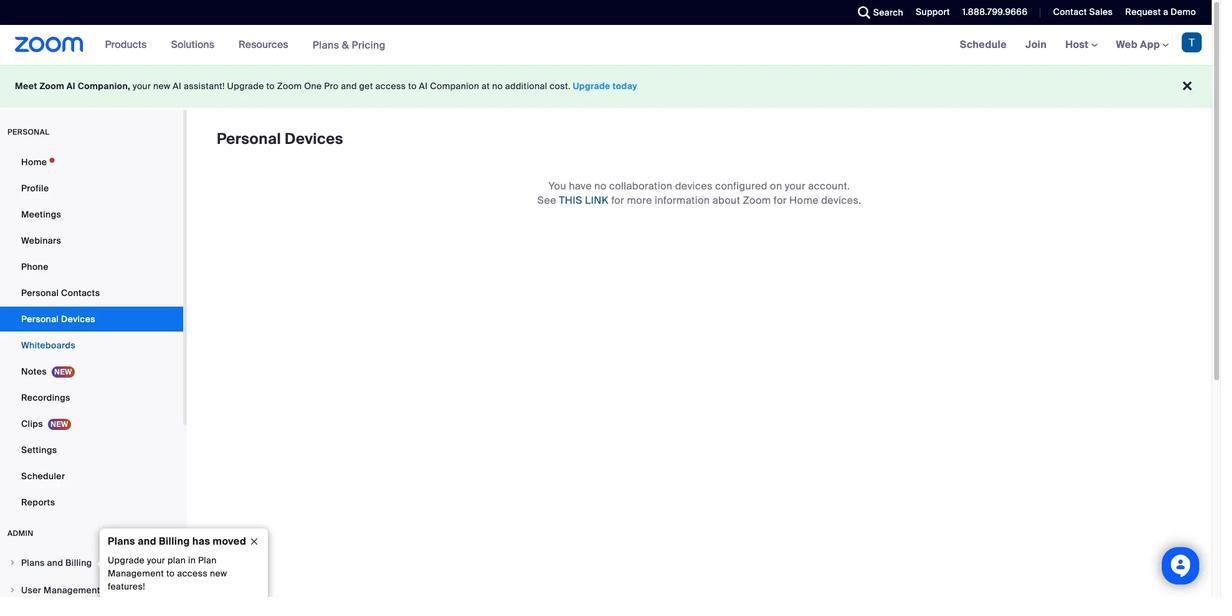 Task type: vqa. For each thing, say whether or not it's contained in the screenshot.
and in the menu item
yes



Task type: describe. For each thing, give the bounding box(es) containing it.
companion,
[[78, 80, 131, 92]]

plans for plans & pricing
[[313, 38, 339, 51]]

request
[[1126, 6, 1162, 17]]

phone
[[21, 261, 48, 272]]

resources
[[239, 38, 288, 51]]

about
[[713, 194, 741, 207]]

webinars link
[[0, 228, 183, 253]]

zoom logo image
[[15, 37, 83, 52]]

reports link
[[0, 490, 183, 515]]

1 horizontal spatial to
[[266, 80, 275, 92]]

plan
[[198, 555, 217, 566]]

at
[[482, 80, 490, 92]]

and for plans and billing has moved
[[138, 535, 156, 548]]

devices
[[676, 180, 713, 193]]

contact sales
[[1054, 6, 1114, 17]]

banner containing products
[[0, 25, 1212, 65]]

your inside meet zoom ai companion, footer
[[133, 80, 151, 92]]

meetings link
[[0, 202, 183, 227]]

new inside upgrade your plan in plan management to access new features!
[[210, 568, 227, 579]]

companion
[[430, 80, 480, 92]]

on
[[771, 180, 783, 193]]

home inside you have no collaboration devices configured on your account. see this link for more information about zoom for home devices.
[[790, 194, 819, 207]]

user management
[[21, 585, 100, 596]]

join
[[1026, 38, 1047, 51]]

product information navigation
[[96, 25, 395, 65]]

plans and billing
[[21, 557, 92, 569]]

to inside upgrade your plan in plan management to access new features!
[[166, 568, 175, 579]]

2 horizontal spatial upgrade
[[573, 80, 611, 92]]

new inside meet zoom ai companion, footer
[[153, 80, 171, 92]]

user
[[21, 585, 41, 596]]

solutions
[[171, 38, 215, 51]]

configured
[[716, 180, 768, 193]]

whiteboards link
[[0, 333, 183, 358]]

assistant!
[[184, 80, 225, 92]]

a
[[1164, 6, 1169, 17]]

1 horizontal spatial upgrade
[[227, 80, 264, 92]]

and inside meet zoom ai companion, footer
[[341, 80, 357, 92]]

schedule link
[[951, 25, 1017, 65]]

recordings
[[21, 392, 70, 403]]

products
[[105, 38, 147, 51]]

devices.
[[822, 194, 862, 207]]

0 vertical spatial personal devices
[[217, 129, 343, 148]]

search
[[874, 7, 904, 18]]

settings link
[[0, 438, 183, 463]]

1 horizontal spatial zoom
[[277, 80, 302, 92]]

plans for plans and billing
[[21, 557, 45, 569]]

request a demo
[[1126, 6, 1197, 17]]

plans & pricing
[[313, 38, 386, 51]]

host
[[1066, 38, 1092, 51]]

management inside the user management menu item
[[44, 585, 100, 596]]

this
[[559, 194, 583, 207]]

get
[[359, 80, 373, 92]]

webinars
[[21, 235, 61, 246]]

features!
[[108, 581, 145, 592]]

user management menu item
[[0, 578, 183, 597]]

profile picture image
[[1183, 32, 1203, 52]]

upgrade today link
[[573, 80, 638, 92]]

personal menu menu
[[0, 150, 183, 516]]

notes link
[[0, 359, 183, 384]]

meet zoom ai companion, your new ai assistant! upgrade to zoom one pro and get access to ai companion at no additional cost. upgrade today
[[15, 80, 638, 92]]

has
[[192, 535, 210, 548]]

today
[[613, 80, 638, 92]]

plan
[[168, 555, 186, 566]]

support
[[916, 6, 951, 17]]

meet zoom ai companion, footer
[[0, 65, 1212, 108]]

cost.
[[550, 80, 571, 92]]

this link link
[[559, 194, 609, 207]]

pro
[[324, 80, 339, 92]]

account.
[[809, 180, 851, 193]]

right image
[[9, 587, 16, 594]]

meetings
[[21, 209, 61, 220]]

contact
[[1054, 6, 1088, 17]]

have
[[569, 180, 592, 193]]

1.888.799.9666
[[963, 6, 1028, 17]]

and for plans and billing
[[47, 557, 63, 569]]

additional
[[505, 80, 548, 92]]

settings
[[21, 444, 57, 456]]

admin menu menu
[[0, 551, 183, 597]]

access inside upgrade your plan in plan management to access new features!
[[177, 568, 208, 579]]

you
[[549, 180, 567, 193]]

personal devices link
[[0, 307, 183, 332]]

demo
[[1171, 6, 1197, 17]]

your inside you have no collaboration devices configured on your account. see this link for more information about zoom for home devices.
[[785, 180, 806, 193]]

2 horizontal spatial to
[[409, 80, 417, 92]]

no inside you have no collaboration devices configured on your account. see this link for more information about zoom for home devices.
[[595, 180, 607, 193]]

right image
[[9, 559, 16, 567]]

plans for plans and billing has moved
[[108, 535, 135, 548]]

recordings link
[[0, 385, 183, 410]]

profile
[[21, 183, 49, 194]]

collaboration
[[610, 180, 673, 193]]

plans and billing menu item
[[0, 551, 183, 577]]

web app button
[[1117, 38, 1169, 51]]

1 for from the left
[[612, 194, 625, 207]]

app
[[1141, 38, 1161, 51]]

moved
[[213, 535, 246, 548]]

devices inside 'personal devices' link
[[61, 314, 95, 325]]

see
[[538, 194, 557, 207]]

3 ai from the left
[[419, 80, 428, 92]]



Task type: locate. For each thing, give the bounding box(es) containing it.
0 horizontal spatial to
[[166, 568, 175, 579]]

devices down "one"
[[285, 129, 343, 148]]

meet
[[15, 80, 37, 92]]

your
[[133, 80, 151, 92], [785, 180, 806, 193], [147, 555, 165, 566]]

resources button
[[239, 25, 294, 65]]

and up upgrade your plan in plan management to access new features!
[[138, 535, 156, 548]]

2 vertical spatial and
[[47, 557, 63, 569]]

plans inside tooltip
[[108, 535, 135, 548]]

management inside upgrade your plan in plan management to access new features!
[[108, 568, 164, 579]]

0 vertical spatial and
[[341, 80, 357, 92]]

home inside personal menu menu
[[21, 156, 47, 168]]

close image
[[244, 536, 264, 547]]

0 vertical spatial billing
[[159, 535, 190, 548]]

admin
[[7, 529, 34, 539]]

web app
[[1117, 38, 1161, 51]]

2 vertical spatial plans
[[21, 557, 45, 569]]

reports
[[21, 497, 55, 508]]

1 horizontal spatial no
[[595, 180, 607, 193]]

scheduler link
[[0, 464, 183, 489]]

1 horizontal spatial management
[[108, 568, 164, 579]]

1 vertical spatial devices
[[61, 314, 95, 325]]

schedule
[[960, 38, 1007, 51]]

1 ai from the left
[[67, 80, 75, 92]]

banner
[[0, 25, 1212, 65]]

1 horizontal spatial new
[[210, 568, 227, 579]]

solutions button
[[171, 25, 220, 65]]

1 vertical spatial management
[[44, 585, 100, 596]]

2 for from the left
[[774, 194, 787, 207]]

scheduler
[[21, 471, 65, 482]]

1 vertical spatial billing
[[65, 557, 92, 569]]

management up features! at the bottom left of page
[[108, 568, 164, 579]]

billing for plans and billing has moved
[[159, 535, 190, 548]]

access inside meet zoom ai companion, footer
[[376, 80, 406, 92]]

0 horizontal spatial billing
[[65, 557, 92, 569]]

personal devices down personal contacts
[[21, 314, 95, 325]]

0 horizontal spatial for
[[612, 194, 625, 207]]

2 ai from the left
[[173, 80, 182, 92]]

plans inside menu item
[[21, 557, 45, 569]]

your left plan
[[147, 555, 165, 566]]

1 vertical spatial no
[[595, 180, 607, 193]]

billing up the user management menu item
[[65, 557, 92, 569]]

0 horizontal spatial new
[[153, 80, 171, 92]]

1 horizontal spatial devices
[[285, 129, 343, 148]]

1 vertical spatial your
[[785, 180, 806, 193]]

0 horizontal spatial personal devices
[[21, 314, 95, 325]]

personal devices inside personal menu menu
[[21, 314, 95, 325]]

in
[[188, 555, 196, 566]]

more
[[627, 194, 653, 207]]

plans up plans and billing menu item
[[108, 535, 135, 548]]

1 horizontal spatial billing
[[159, 535, 190, 548]]

2 horizontal spatial and
[[341, 80, 357, 92]]

access down "in" on the bottom left of page
[[177, 568, 208, 579]]

billing for plans and billing
[[65, 557, 92, 569]]

1 vertical spatial plans
[[108, 535, 135, 548]]

2 horizontal spatial ai
[[419, 80, 428, 92]]

plans and billing has moved tooltip
[[97, 529, 268, 597]]

web
[[1117, 38, 1138, 51]]

devices
[[285, 129, 343, 148], [61, 314, 95, 325]]

contacts
[[61, 287, 100, 299]]

plans
[[313, 38, 339, 51], [108, 535, 135, 548], [21, 557, 45, 569]]

0 horizontal spatial home
[[21, 156, 47, 168]]

0 vertical spatial plans
[[313, 38, 339, 51]]

personal
[[7, 127, 50, 137]]

ai left "companion"
[[419, 80, 428, 92]]

personal devices
[[217, 129, 343, 148], [21, 314, 95, 325]]

meetings navigation
[[951, 25, 1212, 65]]

and inside menu item
[[47, 557, 63, 569]]

1 horizontal spatial home
[[790, 194, 819, 207]]

plans & pricing link
[[313, 38, 386, 51], [313, 38, 386, 51]]

0 horizontal spatial and
[[47, 557, 63, 569]]

link
[[585, 194, 609, 207]]

for right link
[[612, 194, 625, 207]]

billing up plan
[[159, 535, 190, 548]]

0 horizontal spatial management
[[44, 585, 100, 596]]

access right get
[[376, 80, 406, 92]]

products button
[[105, 25, 152, 65]]

1 vertical spatial and
[[138, 535, 156, 548]]

0 horizontal spatial plans
[[21, 557, 45, 569]]

2 horizontal spatial zoom
[[743, 194, 771, 207]]

plans and billing has moved
[[108, 535, 246, 548]]

&
[[342, 38, 349, 51]]

0 vertical spatial access
[[376, 80, 406, 92]]

2 vertical spatial personal
[[21, 314, 59, 325]]

0 vertical spatial home
[[21, 156, 47, 168]]

personal for 'personal devices' link
[[21, 314, 59, 325]]

0 vertical spatial your
[[133, 80, 151, 92]]

join link
[[1017, 25, 1057, 65]]

0 horizontal spatial devices
[[61, 314, 95, 325]]

home down account.
[[790, 194, 819, 207]]

personal for personal contacts link
[[21, 287, 59, 299]]

ai
[[67, 80, 75, 92], [173, 80, 182, 92], [419, 80, 428, 92]]

plans left &
[[313, 38, 339, 51]]

to down resources dropdown button
[[266, 80, 275, 92]]

personal devices down "one"
[[217, 129, 343, 148]]

no right the at on the top left
[[492, 80, 503, 92]]

pricing
[[352, 38, 386, 51]]

your inside upgrade your plan in plan management to access new features!
[[147, 555, 165, 566]]

and
[[341, 80, 357, 92], [138, 535, 156, 548], [47, 557, 63, 569]]

ai left assistant!
[[173, 80, 182, 92]]

plans right right image
[[21, 557, 45, 569]]

personal contacts
[[21, 287, 100, 299]]

2 horizontal spatial plans
[[313, 38, 339, 51]]

to down plan
[[166, 568, 175, 579]]

0 horizontal spatial upgrade
[[108, 555, 145, 566]]

1 horizontal spatial plans
[[108, 535, 135, 548]]

personal contacts link
[[0, 281, 183, 305]]

1 horizontal spatial and
[[138, 535, 156, 548]]

0 vertical spatial management
[[108, 568, 164, 579]]

1 horizontal spatial ai
[[173, 80, 182, 92]]

0 horizontal spatial no
[[492, 80, 503, 92]]

new down plan
[[210, 568, 227, 579]]

management down the plans and billing
[[44, 585, 100, 596]]

1 vertical spatial access
[[177, 568, 208, 579]]

devices down contacts
[[61, 314, 95, 325]]

you have no collaboration devices configured on your account. see this link for more information about zoom for home devices.
[[538, 180, 862, 207]]

personal
[[217, 129, 281, 148], [21, 287, 59, 299], [21, 314, 59, 325]]

upgrade your plan in plan management to access new features!
[[108, 555, 227, 592]]

1 horizontal spatial for
[[774, 194, 787, 207]]

1 vertical spatial new
[[210, 568, 227, 579]]

new
[[153, 80, 171, 92], [210, 568, 227, 579]]

your right 'companion,'
[[133, 80, 151, 92]]

plans inside product information navigation
[[313, 38, 339, 51]]

zoom inside you have no collaboration devices configured on your account. see this link for more information about zoom for home devices.
[[743, 194, 771, 207]]

whiteboards
[[21, 340, 76, 351]]

upgrade
[[227, 80, 264, 92], [573, 80, 611, 92], [108, 555, 145, 566]]

zoom left "one"
[[277, 80, 302, 92]]

upgrade down product information navigation
[[227, 80, 264, 92]]

information
[[655, 194, 710, 207]]

0 horizontal spatial ai
[[67, 80, 75, 92]]

search button
[[849, 0, 907, 25]]

clips
[[21, 418, 43, 430]]

zoom down configured on the top right of the page
[[743, 194, 771, 207]]

2 vertical spatial your
[[147, 555, 165, 566]]

your right the on
[[785, 180, 806, 193]]

upgrade up features! at the bottom left of page
[[108, 555, 145, 566]]

for down the on
[[774, 194, 787, 207]]

zoom right meet
[[40, 80, 64, 92]]

new left assistant!
[[153, 80, 171, 92]]

host button
[[1066, 38, 1098, 51]]

and inside tooltip
[[138, 535, 156, 548]]

0 vertical spatial new
[[153, 80, 171, 92]]

upgrade inside upgrade your plan in plan management to access new features!
[[108, 555, 145, 566]]

billing inside plans and billing menu item
[[65, 557, 92, 569]]

upgrade right 'cost.'
[[573, 80, 611, 92]]

1.888.799.9666 button
[[954, 0, 1031, 25], [963, 6, 1028, 17]]

0 vertical spatial personal
[[217, 129, 281, 148]]

and left get
[[341, 80, 357, 92]]

and up "user management"
[[47, 557, 63, 569]]

sales
[[1090, 6, 1114, 17]]

to left "companion"
[[409, 80, 417, 92]]

phone link
[[0, 254, 183, 279]]

to
[[266, 80, 275, 92], [409, 80, 417, 92], [166, 568, 175, 579]]

billing inside plans and billing has moved tooltip
[[159, 535, 190, 548]]

1 vertical spatial home
[[790, 194, 819, 207]]

clips link
[[0, 411, 183, 436]]

0 vertical spatial no
[[492, 80, 503, 92]]

0 vertical spatial devices
[[285, 129, 343, 148]]

0 horizontal spatial access
[[177, 568, 208, 579]]

ai left 'companion,'
[[67, 80, 75, 92]]

no up link
[[595, 180, 607, 193]]

1 horizontal spatial access
[[376, 80, 406, 92]]

1 vertical spatial personal devices
[[21, 314, 95, 325]]

management
[[108, 568, 164, 579], [44, 585, 100, 596]]

support link
[[907, 0, 954, 25], [916, 6, 951, 17]]

no inside meet zoom ai companion, footer
[[492, 80, 503, 92]]

home up profile
[[21, 156, 47, 168]]

notes
[[21, 366, 47, 377]]

1 horizontal spatial personal devices
[[217, 129, 343, 148]]

home link
[[0, 150, 183, 175]]

zoom
[[40, 80, 64, 92], [277, 80, 302, 92], [743, 194, 771, 207]]

one
[[304, 80, 322, 92]]

1 vertical spatial personal
[[21, 287, 59, 299]]

0 horizontal spatial zoom
[[40, 80, 64, 92]]

profile link
[[0, 176, 183, 201]]

no
[[492, 80, 503, 92], [595, 180, 607, 193]]



